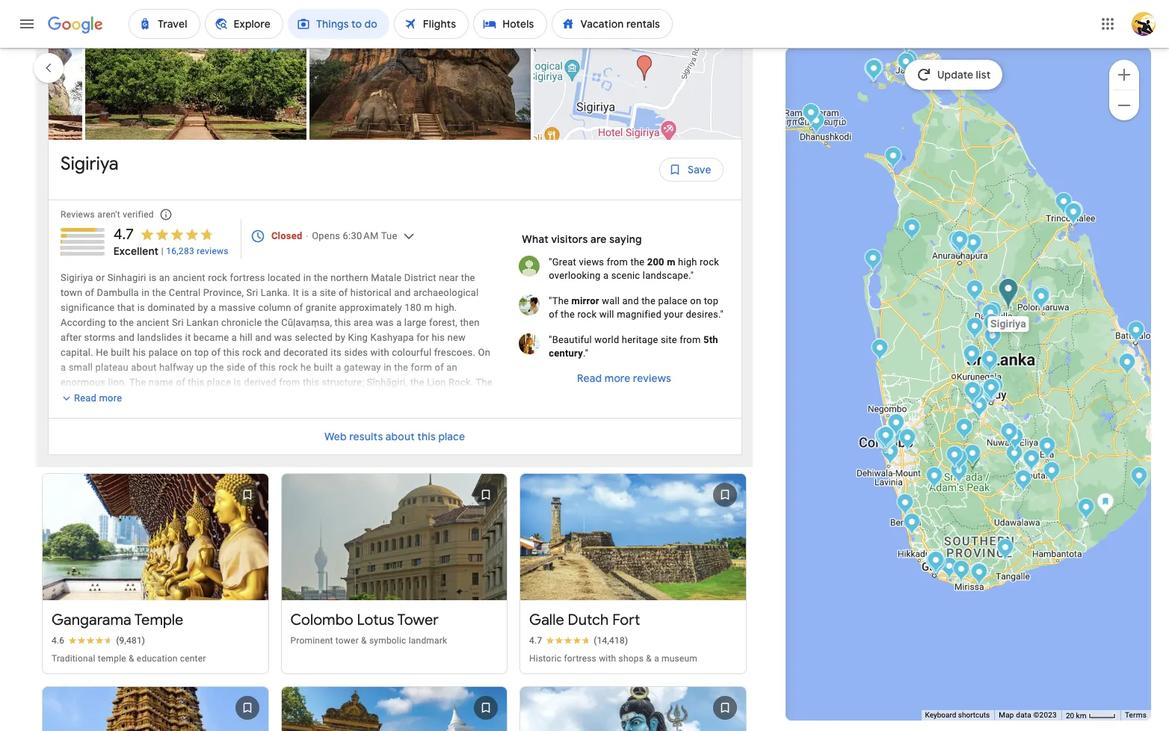 Task type: vqa. For each thing, say whether or not it's contained in the screenshot.


Task type: locate. For each thing, give the bounding box(es) containing it.
0 vertical spatial place
[[207, 377, 231, 388]]

0 horizontal spatial place
[[207, 377, 231, 388]]

place up abandoned
[[207, 377, 231, 388]]

lion
[[427, 377, 446, 388]]

1 vertical spatial more
[[99, 393, 122, 404]]

1 horizontal spatial 4.7
[[529, 636, 542, 646]]

and up 180
[[394, 287, 411, 298]]

0 horizontal spatial m
[[424, 302, 433, 313]]

1 vertical spatial in
[[142, 287, 150, 298]]

royal
[[129, 392, 151, 403]]

sri muththumari amman kovil - matale, image
[[981, 353, 999, 378]]

by
[[198, 302, 208, 313], [335, 332, 345, 343]]

1 horizontal spatial about
[[386, 430, 415, 444]]

1 vertical spatial with
[[599, 654, 616, 664]]

more down 5th century at the top of the page
[[605, 372, 630, 385]]

in down sinhagiri
[[142, 287, 150, 298]]

shri badrakali amman hindu temple image
[[1064, 202, 1082, 227]]

rathnapura national museum image
[[951, 461, 968, 486]]

0 horizontal spatial after
[[61, 332, 82, 343]]

velgam vehera buddhist temple | වෙල්ගම් වෙහෙර image
[[1055, 192, 1073, 217]]

palace up your
[[658, 295, 688, 306]]

4.7 up excellent
[[113, 225, 134, 244]]

1 vertical spatial top
[[194, 347, 209, 358]]

rock temple (gal vihara) image
[[1034, 286, 1051, 310]]

top up desires."
[[704, 295, 719, 306]]

matara fort image
[[971, 563, 988, 588]]

4.7 up historic
[[529, 636, 542, 646]]

0 horizontal spatial more
[[99, 393, 122, 404]]

on
[[478, 347, 490, 358]]

to
[[108, 317, 117, 328]]

international buddhist museum image
[[984, 378, 1001, 403]]

was up the world
[[369, 392, 387, 403]]

4.7 inside 4.7 out of 5 stars from 16,283 reviews. excellent. "element"
[[113, 225, 134, 244]]

storms
[[84, 332, 115, 343]]

list item
[[0, 0, 85, 140], [85, 0, 309, 140], [309, 0, 534, 140], [534, 0, 755, 143]]

0 vertical spatial 4.7
[[113, 225, 134, 244]]

4.7 inside 4.7 out of 5 stars from 14,418 reviews image
[[529, 636, 542, 646]]

wilpattu national park image
[[904, 218, 921, 243]]

martin wickramasinghe folk museum image
[[941, 557, 958, 582]]

a down province,
[[211, 302, 216, 313]]

data
[[1016, 711, 1032, 719]]

reviews aren't verified image
[[148, 197, 184, 232]]

main menu image
[[18, 15, 36, 33]]

became
[[193, 332, 229, 343]]

significance
[[61, 302, 115, 313]]

palace down the "landslides"
[[149, 347, 178, 358]]

read down ."
[[577, 372, 602, 385]]

top inside wall and the palace on top of the rock will magnified your desires."
[[704, 295, 719, 306]]

more inside read more link
[[99, 393, 122, 404]]

1 horizontal spatial site
[[661, 334, 677, 345]]

seetha amman kovil image
[[1007, 428, 1024, 452]]

0 horizontal spatial fortress
[[230, 272, 265, 283]]

0 vertical spatial reviews
[[197, 246, 229, 256]]

sri up massive
[[246, 287, 258, 298]]

the down column
[[265, 317, 279, 328]]

it up the world
[[360, 392, 366, 403]]

site up granite
[[320, 287, 336, 298]]

with down kashyapa
[[371, 347, 389, 358]]

m
[[667, 256, 676, 268], [424, 302, 433, 313]]

top
[[704, 295, 719, 306], [194, 347, 209, 358]]

1 horizontal spatial by
[[335, 332, 345, 343]]

this up "derived"
[[260, 362, 276, 373]]

about up the name
[[131, 362, 157, 373]]

previous image
[[31, 50, 67, 86]]

the left king's
[[285, 392, 299, 403]]

his down the "landslides"
[[133, 347, 146, 358]]

rassagala image
[[1119, 353, 1136, 378]]

sigiriya for sigiriya or sinhagiri is an ancient rock fortress located in the northern matale district near the town of dambulla in the central province, sri lanka. it is a site of historical and archaeological significance that is dominated by a massive column of granite approximately 180 m high. according to the ancient sri lankan chronicle the cūḷavaṃsa, this area was a large forest, then after storms and landslides it became a hill and was selected by king kashyapa for his new capital. he built his palace on top of this rock and decorated its sides with colourful frescoes. on a small plateau about halfway up the side of this rock he built a gateway in the form of an enormous lion. the name of this place is derived from this structure; sīnhāgiri, the lion rock. the capital and the royal palace were abandoned after the king's death. it was used as a buddhist monastery until the 14th century. sigiriya today is a unesco listed world heritage site. it is one of the best preserved examples of ancient urban planning.
[[61, 272, 93, 283]]

queen victoria park image
[[1001, 422, 1018, 447]]

sigiriya or sinhagiri is an ancient rock fortress located in the northern matale district near the town of dambulla in the central province, sri lanka. it is a site of historical and archaeological significance that is dominated by a massive column of granite approximately 180 m high. according to the ancient sri lankan chronicle the cūḷavaṃsa, this area was a large forest, then after storms and landslides it became a hill and was selected by king kashyapa for his new capital. he built his palace on top of this rock and decorated its sides with colourful frescoes. on a small plateau about halfway up the side of this rock he built a gateway in the form of an enormous lion. the name of this place is derived from this structure; sīnhāgiri, the lion rock. the capital and the royal palace were abandoned after the king's death. it was used as a buddhist monastery until the 14th century. sigiriya today is a unesco listed world heritage site. it is one of the best preserved examples of ancient urban planning.
[[61, 272, 493, 433]]

0 vertical spatial his
[[432, 332, 445, 343]]

closed
[[271, 230, 302, 241]]

ancient up the "landslides"
[[137, 317, 169, 328]]

16,283
[[166, 246, 194, 256]]

will
[[599, 309, 614, 320]]

embekka dewalaya image
[[974, 389, 991, 413]]

list
[[0, 0, 755, 155]]

built
[[111, 347, 130, 358], [314, 362, 333, 373]]

1 horizontal spatial an
[[447, 362, 457, 373]]

0 vertical spatial about
[[131, 362, 157, 373]]

1 horizontal spatial the
[[476, 377, 493, 388]]

this up side
[[223, 347, 240, 358]]

4.7 for 4.7 out of 5 stars from 16,283 reviews. excellent. "element"
[[113, 225, 134, 244]]

from up scenic at the right top of page
[[607, 256, 628, 268]]

derived
[[244, 377, 276, 388]]

with down (14,418)
[[599, 654, 616, 664]]

1 vertical spatial by
[[335, 332, 345, 343]]

stupa image
[[1033, 287, 1050, 312]]

colombo port maritime museum image
[[875, 427, 892, 452]]

0 vertical spatial sri
[[246, 287, 258, 298]]

0 vertical spatial in
[[303, 272, 311, 283]]

in up sīnhāgiri,
[[384, 362, 392, 373]]

sigiriya down abandoned
[[210, 407, 242, 418]]

landmark
[[409, 636, 447, 646]]

nawagamua pattini temple image
[[899, 428, 916, 453]]

0 horizontal spatial with
[[371, 347, 389, 358]]

a up planning.
[[282, 407, 288, 418]]

heritage
[[387, 407, 425, 418]]

0 vertical spatial by
[[198, 302, 208, 313]]

saying
[[609, 232, 642, 246]]

small
[[69, 362, 93, 373]]

yala national park image
[[1097, 493, 1115, 517]]

0 horizontal spatial his
[[133, 347, 146, 358]]

0 horizontal spatial top
[[194, 347, 209, 358]]

kandy clock tower image
[[983, 378, 1000, 403]]

4.7 out of 5 stars from 14,418 reviews image
[[529, 635, 628, 647]]

0 vertical spatial on
[[690, 295, 701, 306]]

2 horizontal spatial ancient
[[215, 422, 248, 433]]

1 vertical spatial about
[[386, 430, 415, 444]]

gangarama temple
[[52, 611, 183, 630]]

landscape."
[[643, 270, 694, 281]]

ibbankatuwa megalithic tombs image
[[982, 304, 999, 328]]

what visitors are saying
[[522, 232, 642, 246]]

ridi viharaya රිදි විහාරය image
[[963, 345, 981, 369]]

it down located
[[293, 287, 299, 298]]

he
[[96, 347, 108, 358]]

by up its
[[335, 332, 345, 343]]

0 vertical spatial palace
[[658, 295, 688, 306]]

place down the "site."
[[439, 430, 465, 444]]

"beautiful
[[549, 334, 592, 345]]

2 vertical spatial from
[[279, 377, 300, 388]]

kalpitiya fort image
[[865, 249, 882, 274]]

1 vertical spatial m
[[424, 302, 433, 313]]

today
[[245, 407, 269, 418]]

fort frederick image
[[1066, 202, 1083, 227]]

rameswaram tv tower image
[[803, 103, 820, 128]]

1 vertical spatial reviews
[[633, 372, 671, 385]]

save colombo lotus tower to collection image
[[468, 477, 504, 513]]

star fort matara image
[[971, 562, 988, 587]]

up
[[196, 362, 207, 373]]

lotus
[[357, 611, 394, 630]]

twin ponds (කුට්ටම් පොකුණ) image
[[952, 230, 969, 255]]

0 vertical spatial fortress
[[230, 272, 265, 283]]

near
[[439, 272, 459, 283]]

abhayagiri pagoda image
[[951, 230, 968, 255]]

it
[[185, 332, 191, 343]]

4.7 out of 5 stars from 16,283 reviews. excellent. element
[[113, 225, 229, 259]]

about down heritage
[[386, 430, 415, 444]]

column
[[258, 302, 291, 313]]

0 horizontal spatial the
[[129, 377, 146, 388]]

structure;
[[322, 377, 364, 388]]

1 horizontal spatial &
[[361, 636, 367, 646]]

was up "decorated"
[[274, 332, 292, 343]]

0 horizontal spatial 4.7
[[113, 225, 134, 244]]

1 horizontal spatial it
[[360, 392, 366, 403]]

on inside wall and the palace on top of the rock will magnified your desires."
[[690, 295, 701, 306]]

1 horizontal spatial top
[[704, 295, 719, 306]]

3 list item from the left
[[309, 0, 534, 140]]

mulgirigala raja maha viharaya image
[[997, 538, 1014, 563]]

more
[[605, 372, 630, 385], [99, 393, 122, 404]]

from
[[607, 256, 628, 268], [680, 334, 701, 345], [279, 377, 300, 388]]

your
[[664, 309, 683, 320]]

is
[[149, 272, 157, 283], [302, 287, 309, 298], [137, 302, 145, 313], [234, 377, 241, 388], [272, 407, 280, 418], [458, 407, 466, 418]]

from left the 5th
[[680, 334, 701, 345]]

read more
[[74, 393, 122, 404]]

palace inside wall and the palace on top of the rock will magnified your desires."
[[658, 295, 688, 306]]

on up desires."
[[690, 295, 701, 306]]

of inside wall and the palace on top of the rock will magnified your desires."
[[549, 309, 558, 320]]

2 horizontal spatial from
[[680, 334, 701, 345]]

map
[[999, 711, 1014, 719]]

after up capital.
[[61, 332, 82, 343]]

dominated
[[148, 302, 195, 313]]

sri dalada maligawa image
[[984, 378, 1001, 403]]

maritime and naval history museum image
[[1065, 203, 1082, 227]]

site inside sigiriya or sinhagiri is an ancient rock fortress located in the northern matale district near the town of dambulla in the central province, sri lanka. it is a site of historical and archaeological significance that is dominated by a massive column of granite approximately 180 m high. according to the ancient sri lankan chronicle the cūḷavaṃsa, this area was a large forest, then after storms and landslides it became a hill and was selected by king kashyapa for his new capital. he built his palace on top of this rock and decorated its sides with colourful frescoes. on a small plateau about halfway up the side of this rock he built a gateway in the form of an enormous lion. the name of this place is derived from this structure; sīnhāgiri, the lion rock. the capital and the royal palace were abandoned after the king's death. it was used as a buddhist monastery until the 14th century. sigiriya today is a unesco listed world heritage site. it is one of the best preserved examples of ancient urban planning.
[[320, 287, 336, 298]]

sigiriya
[[61, 152, 118, 175], [61, 272, 93, 283], [210, 407, 242, 418]]

sigiriya up town
[[61, 272, 93, 283]]

0 vertical spatial more
[[605, 372, 630, 385]]

1 vertical spatial was
[[274, 332, 292, 343]]

christian reformed church of sri lanka image
[[878, 426, 895, 451]]

reviews right 16,283
[[197, 246, 229, 256]]

rock right 'high'
[[700, 256, 719, 268]]

about inside sigiriya or sinhagiri is an ancient rock fortress located in the northern matale district near the town of dambulla in the central province, sri lanka. it is a site of historical and archaeological significance that is dominated by a massive column of granite approximately 180 m high. according to the ancient sri lankan chronicle the cūḷavaṃsa, this area was a large forest, then after storms and landslides it became a hill and was selected by king kashyapa for his new capital. he built his palace on top of this rock and decorated its sides with colourful frescoes. on a small plateau about halfway up the side of this rock he built a gateway in the form of an enormous lion. the name of this place is derived from this structure; sīnhāgiri, the lion rock. the capital and the royal palace were abandoned after the king's death. it was used as a buddhist monastery until the 14th century. sigiriya today is a unesco listed world heritage site. it is one of the best preserved examples of ancient urban planning.
[[131, 362, 157, 373]]

0 vertical spatial read
[[577, 372, 602, 385]]

1 horizontal spatial fortress
[[564, 654, 597, 664]]

this down the "site."
[[418, 430, 436, 444]]

1 the from the left
[[129, 377, 146, 388]]

1 vertical spatial on
[[181, 347, 192, 358]]

sri munnessarama devalaya image
[[872, 339, 889, 363]]

sigiriya up reviews
[[61, 152, 118, 175]]

pahiyangala image
[[926, 466, 943, 491]]

planning.
[[278, 422, 319, 433]]

buduruwagala raja maha viharaya image
[[1043, 461, 1061, 486]]

adisham hall image
[[1023, 449, 1040, 474]]

this up were
[[188, 377, 204, 388]]

a right the as
[[427, 392, 432, 403]]

1 vertical spatial sri
[[172, 317, 184, 328]]

site down your
[[661, 334, 677, 345]]

was
[[376, 317, 394, 328], [274, 332, 292, 343], [369, 392, 387, 403]]

& right tower
[[361, 636, 367, 646]]

ancient up the "central"
[[173, 272, 205, 283]]

kuda ravana ella (water fall) image
[[1039, 437, 1056, 461]]

built right he
[[314, 362, 333, 373]]

a down "great views from the 200 m
[[603, 270, 609, 281]]

0 horizontal spatial it
[[293, 287, 299, 298]]

railway museum kadugannawa image
[[967, 383, 984, 407]]

0 vertical spatial an
[[159, 272, 170, 283]]

0 vertical spatial was
[[376, 317, 394, 328]]

0 horizontal spatial by
[[198, 302, 208, 313]]

1 horizontal spatial reviews
[[633, 372, 671, 385]]

save galle dutch fort to collection image
[[707, 477, 743, 513]]

isurumuni royal temple image
[[950, 235, 967, 259]]

0 horizontal spatial read
[[74, 393, 97, 404]]

m inside sigiriya or sinhagiri is an ancient rock fortress located in the northern matale district near the town of dambulla in the central province, sri lanka. it is a site of historical and archaeological significance that is dominated by a massive column of granite approximately 180 m high. according to the ancient sri lankan chronicle the cūḷavaṃsa, this area was a large forest, then after storms and landslides it became a hill and was selected by king kashyapa for his new capital. he built his palace on top of this rock and decorated its sides with colourful frescoes. on a small plateau about halfway up the side of this rock he built a gateway in the form of an enormous lion. the name of this place is derived from this structure; sīnhāgiri, the lion rock. the capital and the royal palace were abandoned after the king's death. it was used as a buddhist monastery until the 14th century. sigiriya today is a unesco listed world heritage site. it is one of the best preserved examples of ancient urban planning.
[[424, 302, 433, 313]]

national museum galle image
[[926, 551, 943, 576]]

it down buddhist
[[449, 407, 456, 418]]

a
[[603, 270, 609, 281], [312, 287, 317, 298], [211, 302, 216, 313], [396, 317, 402, 328], [232, 332, 237, 343], [61, 362, 66, 373], [336, 362, 341, 373], [427, 392, 432, 403], [282, 407, 288, 418], [654, 654, 659, 664]]

&
[[361, 636, 367, 646], [129, 654, 134, 664], [646, 654, 652, 664]]

on inside sigiriya or sinhagiri is an ancient rock fortress located in the northern matale district near the town of dambulla in the central province, sri lanka. it is a site of historical and archaeological significance that is dominated by a massive column of granite approximately 180 m high. according to the ancient sri lankan chronicle the cūḷavaṃsa, this area was a large forest, then after storms and landslides it became a hill and was selected by king kashyapa for his new capital. he built his palace on top of this rock and decorated its sides with colourful frescoes. on a small plateau about halfway up the side of this rock he built a gateway in the form of an enormous lion. the name of this place is derived from this structure; sīnhāgiri, the lion rock. the capital and the royal palace were abandoned after the king's death. it was used as a buddhist monastery until the 14th century. sigiriya today is a unesco listed world heritage site. it is one of the best preserved examples of ancient urban planning.
[[181, 347, 192, 358]]

dutch
[[568, 611, 609, 630]]

ruhunu maha kataragama dewalaya image
[[1078, 498, 1095, 523]]

granite
[[306, 302, 337, 313]]

historic
[[529, 654, 562, 664]]

and up "derived"
[[264, 347, 281, 358]]

list
[[976, 68, 991, 81]]

rock up province,
[[208, 272, 227, 283]]

palace
[[658, 295, 688, 306], [149, 347, 178, 358], [153, 392, 183, 403]]

dutch museum image
[[877, 427, 894, 452]]

sri pada / adam's peak image
[[964, 444, 981, 469]]

0 vertical spatial sigiriya
[[61, 152, 118, 175]]

from inside sigiriya or sinhagiri is an ancient rock fortress located in the northern matale district near the town of dambulla in the central province, sri lanka. it is a site of historical and archaeological significance that is dominated by a massive column of granite approximately 180 m high. according to the ancient sri lankan chronicle the cūḷavaṃsa, this area was a large forest, then after storms and landslides it became a hill and was selected by king kashyapa for his new capital. he built his palace on top of this rock and decorated its sides with colourful frescoes. on a small plateau about halfway up the side of this rock he built a gateway in the form of an enormous lion. the name of this place is derived from this structure; sīnhāgiri, the lion rock. the capital and the royal palace were abandoned after the king's death. it was used as a buddhist monastery until the 14th century. sigiriya today is a unesco listed world heritage site. it is one of the best preserved examples of ancient urban planning.
[[279, 377, 300, 388]]

historical mansion museum image
[[926, 552, 943, 576]]

save
[[688, 163, 711, 176]]

gangarama temple image
[[877, 430, 894, 455]]

4.7
[[113, 225, 134, 244], [529, 636, 542, 646]]

1 list item from the left
[[0, 0, 85, 140]]

what
[[522, 232, 549, 246]]

(14,418)
[[594, 636, 628, 646]]

he
[[300, 362, 311, 373]]

ancient down today
[[215, 422, 248, 433]]

200
[[647, 256, 664, 268]]

1 horizontal spatial built
[[314, 362, 333, 373]]

of down "the
[[549, 309, 558, 320]]

1 vertical spatial built
[[314, 362, 333, 373]]

4.6
[[52, 636, 64, 646]]

keyboard
[[925, 711, 956, 719]]

1 vertical spatial sigiriya
[[61, 272, 93, 283]]

one
[[468, 407, 485, 418]]

the up royal
[[129, 377, 146, 388]]

0 vertical spatial with
[[371, 347, 389, 358]]

the right rock.
[[476, 377, 493, 388]]

kothandaramar temple image
[[808, 111, 825, 136]]

2 horizontal spatial &
[[646, 654, 652, 664]]

1 vertical spatial 4.7
[[529, 636, 542, 646]]

0 horizontal spatial on
[[181, 347, 192, 358]]

galle dutch fort image
[[926, 551, 943, 576]]

fortress up province,
[[230, 272, 265, 283]]

save button
[[659, 152, 723, 188]]

matale
[[371, 272, 402, 283]]

gangarama sima malaka image
[[877, 430, 894, 455]]

1 vertical spatial fortress
[[564, 654, 597, 664]]

0 horizontal spatial reviews
[[197, 246, 229, 256]]

batadombalena image
[[946, 446, 963, 470]]

zoom in map image
[[1115, 65, 1133, 83]]

the up the as
[[410, 377, 424, 388]]

1 vertical spatial palace
[[149, 347, 178, 358]]

site
[[320, 287, 336, 298], [661, 334, 677, 345]]

samadhi buddha statue image
[[951, 230, 968, 255]]

about
[[131, 362, 157, 373], [386, 430, 415, 444]]

fortress
[[230, 272, 265, 283], [564, 654, 597, 664]]

the right near
[[461, 272, 475, 283]]

0 vertical spatial top
[[704, 295, 719, 306]]

built up plateau
[[111, 347, 130, 358]]

0 horizontal spatial ancient
[[137, 317, 169, 328]]

prominent
[[290, 636, 333, 646]]

maritime museum image
[[926, 552, 943, 576]]

sinhagiri
[[107, 272, 146, 283]]

2 vertical spatial in
[[384, 362, 392, 373]]

reviews down 5th century at the top of the page
[[633, 372, 671, 385]]

1 horizontal spatial after
[[261, 392, 282, 403]]

in
[[303, 272, 311, 283], [142, 287, 150, 298], [384, 362, 392, 373]]

2 vertical spatial ancient
[[215, 422, 248, 433]]

1 horizontal spatial on
[[690, 295, 701, 306]]

kashyapa
[[370, 332, 414, 343]]

4.7 for 4.7 out of 5 stars from 14,418 reviews image in the bottom of the page
[[529, 636, 542, 646]]

rock inside high rock overlooking a scenic landscape."
[[700, 256, 719, 268]]

in right located
[[303, 272, 311, 283]]

an down frescoes.
[[447, 362, 457, 373]]

1 vertical spatial from
[[680, 334, 701, 345]]

views
[[579, 256, 604, 268]]

1 horizontal spatial more
[[605, 372, 630, 385]]

& down (9,481)
[[129, 654, 134, 664]]

read more reviews
[[577, 372, 671, 385]]

new
[[447, 332, 466, 343]]

read up 'monastery'
[[74, 393, 97, 404]]

1 vertical spatial read
[[74, 393, 97, 404]]

1 horizontal spatial with
[[599, 654, 616, 664]]

his right for
[[432, 332, 445, 343]]

0 horizontal spatial from
[[279, 377, 300, 388]]

keyboard shortcuts
[[925, 711, 990, 719]]

sigiriya for sigiriya
[[61, 152, 118, 175]]

maha viharaya, anuradhapura image
[[951, 233, 968, 258]]

excellent
[[113, 244, 159, 258]]

this
[[335, 317, 351, 328], [223, 347, 240, 358], [260, 362, 276, 373], [188, 377, 204, 388], [303, 377, 319, 388], [418, 430, 436, 444]]

jetavanaramaya image
[[952, 232, 969, 257]]

1 horizontal spatial from
[[607, 256, 628, 268]]

0 horizontal spatial built
[[111, 347, 130, 358]]

and right hill
[[255, 332, 272, 343]]

2 vertical spatial it
[[449, 407, 456, 418]]

1 horizontal spatial sri
[[246, 287, 258, 298]]

palace down the name
[[153, 392, 183, 403]]

of down century.
[[203, 422, 212, 433]]

galle harbor image
[[928, 551, 945, 576]]

his
[[432, 332, 445, 343], [133, 347, 146, 358]]

is left one
[[458, 407, 466, 418]]

m up landscape." at the right top of page
[[667, 256, 676, 268]]

1 horizontal spatial ancient
[[173, 272, 205, 283]]

0 vertical spatial site
[[320, 287, 336, 298]]

buddhist
[[435, 392, 474, 403]]

& right shops
[[646, 654, 652, 664]]

fort jaffna image
[[898, 52, 915, 77]]

rock down mirror
[[577, 309, 597, 320]]

read more link
[[61, 392, 122, 405]]

1 horizontal spatial read
[[577, 372, 602, 385]]

sri lankathilake rajamaha viharaya image
[[973, 386, 990, 411]]

capital.
[[61, 347, 93, 358]]

from right "derived"
[[279, 377, 300, 388]]

0 horizontal spatial &
[[129, 654, 134, 664]]

of up "lion"
[[435, 362, 444, 373]]

after down "derived"
[[261, 392, 282, 403]]

kothduwa rajamaha viharaya image
[[904, 513, 921, 538]]



Task type: describe. For each thing, give the bounding box(es) containing it.
read for read more
[[74, 393, 97, 404]]

king
[[348, 332, 368, 343]]

."
[[583, 348, 588, 359]]

nainativu nagapooshani amman temple image
[[866, 58, 884, 83]]

kelaniya raja maha viharaya image
[[886, 425, 903, 449]]

taprobana image
[[953, 560, 970, 585]]

balana fort image
[[964, 381, 981, 406]]

ruwanweli maha seya image
[[951, 233, 968, 258]]

0 vertical spatial it
[[293, 287, 299, 298]]

and down lion.
[[93, 392, 110, 403]]

center
[[180, 654, 206, 664]]

gateway
[[344, 362, 381, 373]]

ceylon tea museum image
[[983, 381, 1000, 406]]

2 horizontal spatial it
[[449, 407, 456, 418]]

khan clock tower image
[[876, 427, 893, 452]]

nagadeepa ancient temple image
[[866, 59, 883, 84]]

sri natha devalaya - ශ්‍රී නාථ දේවාලය image
[[984, 378, 1001, 403]]

14th
[[149, 407, 169, 418]]

world
[[358, 407, 384, 418]]

a left museum
[[654, 654, 659, 664]]

fortress inside sigiriya or sinhagiri is an ancient rock fortress located in the northern matale district near the town of dambulla in the central province, sri lanka. it is a site of historical and archaeological significance that is dominated by a massive column of granite approximately 180 m high. according to the ancient sri lankan chronicle the cūḷavaṃsa, this area was a large forest, then after storms and landslides it became a hill and was selected by king kashyapa for his new capital. he built his palace on top of this rock and decorated its sides with colourful frescoes. on a small plateau about halfway up the side of this rock he built a gateway in the form of an enormous lion. the name of this place is derived from this structure; sīnhāgiri, the lion rock. the capital and the royal palace were abandoned after the king's death. it was used as a buddhist monastery until the 14th century. sigiriya today is a unesco listed world heritage site. it is one of the best preserved examples of ancient urban planning.
[[230, 272, 265, 283]]

20 km
[[1066, 711, 1088, 720]]

aren't
[[97, 209, 120, 220]]

anuradhapura moonstone |සඳකඩ පහන image
[[950, 230, 967, 255]]

of down became
[[211, 347, 221, 358]]

terms
[[1125, 711, 1147, 719]]

magnified
[[617, 309, 662, 320]]

the down 'monastery'
[[72, 422, 86, 433]]

6:30 am
[[343, 230, 379, 241]]

mihintale image
[[965, 233, 982, 258]]

site.
[[427, 407, 447, 418]]

a down its
[[336, 362, 341, 373]]

fort
[[612, 611, 640, 630]]

and right the storms
[[118, 332, 135, 343]]

temple
[[98, 654, 126, 664]]

the right to
[[120, 317, 134, 328]]

0 vertical spatial from
[[607, 256, 628, 268]]

galle fort clock tower image
[[926, 551, 943, 576]]

"beautiful world heritage site from
[[549, 334, 703, 345]]

beira lake image
[[877, 428, 894, 452]]

©2023
[[1034, 711, 1057, 719]]

arulmigu ramanathaswamy temple image
[[804, 104, 821, 129]]

vatadage image
[[1033, 289, 1050, 313]]

colombo lotus tower prominent tower & symbolic landmark
[[290, 611, 447, 646]]

web results about this place
[[325, 430, 465, 444]]

pidurangala royal cave temple image
[[1000, 286, 1017, 310]]

place inside sigiriya or sinhagiri is an ancient rock fortress located in the northern matale district near the town of dambulla in the central province, sri lanka. it is a site of historical and archaeological significance that is dominated by a massive column of granite approximately 180 m high. according to the ancient sri lankan chronicle the cūḷavaṃsa, this area was a large forest, then after storms and landslides it became a hill and was selected by king kashyapa for his new capital. he built his palace on top of this rock and decorated its sides with colourful frescoes. on a small plateau about halfway up the side of this rock he built a gateway in the form of an enormous lion. the name of this place is derived from this structure; sīnhāgiri, the lion rock. the capital and the royal palace were abandoned after the king's death. it was used as a buddhist monastery until the 14th century. sigiriya today is a unesco listed world heritage site. it is one of the best preserved examples of ancient urban planning.
[[207, 377, 231, 388]]

with inside sigiriya or sinhagiri is an ancient rock fortress located in the northern matale district near the town of dambulla in the central province, sri lanka. it is a site of historical and archaeological significance that is dominated by a massive column of granite approximately 180 m high. according to the ancient sri lankan chronicle the cūḷavaṃsa, this area was a large forest, then after storms and landslides it became a hill and was selected by king kashyapa for his new capital. he built his palace on top of this rock and decorated its sides with colourful frescoes. on a small plateau about halfway up the side of this rock he built a gateway in the form of an enormous lion. the name of this place is derived from this structure; sīnhāgiri, the lion rock. the capital and the royal palace were abandoned after the king's death. it was used as a buddhist monastery until the 14th century. sigiriya today is a unesco listed world heritage site. it is one of the best preserved examples of ancient urban planning.
[[371, 347, 389, 358]]

death.
[[330, 392, 357, 403]]

colombo
[[290, 611, 353, 630]]

1 vertical spatial after
[[261, 392, 282, 403]]

(9,481)
[[116, 636, 145, 646]]

symbolic
[[369, 636, 406, 646]]

the right up
[[210, 362, 224, 373]]

tewatta church - basilica of our lady of lanka, ragama image
[[888, 413, 905, 438]]

colombo fort old lighthouse & clock tower image
[[875, 427, 892, 452]]

as
[[413, 392, 424, 403]]

large
[[404, 317, 427, 328]]

jaya sri maha bodhi image
[[951, 233, 968, 258]]

save kelaniya raja maha viharaya to collection image
[[468, 690, 504, 726]]

historic fortress with shops & a museum
[[529, 654, 698, 664]]

avukana buddha statue image
[[966, 280, 984, 304]]

2 list item from the left
[[85, 0, 309, 140]]

desires."
[[686, 309, 724, 320]]

traditional
[[52, 654, 95, 664]]

4.6 out of 5 stars from 9,481 reviews image
[[52, 635, 145, 647]]

and inside wall and the palace on top of the rock will magnified your desires."
[[622, 295, 639, 306]]

1 horizontal spatial his
[[432, 332, 445, 343]]

0 horizontal spatial sri
[[172, 317, 184, 328]]

is right sinhagiri
[[149, 272, 157, 283]]

reviews aren't verified
[[61, 209, 154, 220]]

this up king's
[[303, 377, 319, 388]]

area
[[354, 317, 373, 328]]

verified
[[123, 209, 154, 220]]

opens
[[312, 230, 340, 241]]

independence square image
[[878, 431, 895, 456]]

more for read more
[[99, 393, 122, 404]]

historical
[[350, 287, 392, 298]]

reviews
[[61, 209, 95, 220]]

rock.
[[449, 377, 473, 388]]

map data ©2023
[[999, 711, 1057, 719]]

japanese peace pagoda - rumassala image
[[929, 553, 946, 578]]

king's
[[302, 392, 327, 403]]

rock inside wall and the palace on top of the rock will magnified your desires."
[[577, 309, 597, 320]]

top inside sigiriya or sinhagiri is an ancient rock fortress located in the northern matale district near the town of dambulla in the central province, sri lanka. it is a site of historical and archaeological significance that is dominated by a massive column of granite approximately 180 m high. according to the ancient sri lankan chronicle the cūḷavaṃsa, this area was a large forest, then after storms and landslides it became a hill and was selected by king kashyapa for his new capital. he built his palace on top of this rock and decorated its sides with colourful frescoes. on a small plateau about halfway up the side of this rock he built a gateway in the form of an enormous lion. the name of this place is derived from this structure; sīnhāgiri, the lion rock. the capital and the royal palace were abandoned after the king's death. it was used as a buddhist monastery until the 14th century. sigiriya today is a unesco listed world heritage site. it is one of the best preserved examples of ancient urban planning.
[[194, 347, 209, 358]]

high.
[[435, 302, 457, 313]]

is down side
[[234, 377, 241, 388]]

monastery
[[61, 407, 108, 418]]

& inside colombo lotus tower prominent tower & symbolic landmark
[[361, 636, 367, 646]]

2 vertical spatial sigiriya
[[210, 407, 242, 418]]

lovamahapaya ලෝවාමහාපාය image
[[951, 233, 968, 258]]

the up scenic at the right top of page
[[631, 256, 645, 268]]

2 vertical spatial palace
[[153, 392, 183, 403]]

update list button
[[904, 60, 1002, 90]]

nallur kandaswamy temple image
[[901, 50, 918, 75]]

nainativu image
[[865, 60, 882, 84]]

lankarama image
[[949, 230, 966, 255]]

sigiriya image
[[999, 278, 1019, 312]]

the up the magnified
[[642, 295, 656, 306]]

town
[[61, 287, 82, 298]]

1 horizontal spatial m
[[667, 256, 676, 268]]

belilena cave image
[[956, 418, 973, 443]]

sigiriya element
[[61, 152, 118, 188]]

is up granite
[[302, 287, 309, 298]]

tue
[[381, 230, 397, 241]]

update
[[937, 68, 973, 81]]

st. lucia's cathedral image
[[878, 425, 895, 450]]

koneswaram temple image
[[1066, 201, 1083, 226]]

0 vertical spatial built
[[111, 347, 130, 358]]

lionel wendt art centre image
[[878, 431, 895, 456]]

of up the significance
[[85, 287, 94, 298]]

thuparama vihara image
[[951, 232, 968, 257]]

rock down hill
[[242, 347, 262, 358]]

ambuluwawa tower image
[[971, 396, 988, 421]]

1 vertical spatial site
[[661, 334, 677, 345]]

form
[[411, 362, 432, 373]]

high rock overlooking a scenic landscape."
[[549, 256, 719, 281]]

cūḷavaṃsa,
[[281, 317, 332, 328]]

the down colourful
[[394, 362, 408, 373]]

listed
[[331, 407, 356, 418]]

save koneswaram temple to collection image
[[707, 690, 743, 726]]

a left hill
[[232, 332, 237, 343]]

horton plains national park image
[[1006, 444, 1023, 469]]

2 vertical spatial was
[[369, 392, 387, 403]]

heritage
[[622, 334, 658, 345]]

the left northern
[[314, 272, 328, 283]]

4 list item from the left
[[534, 0, 755, 143]]

old royal palace image
[[984, 378, 1001, 402]]

zoom out map image
[[1115, 96, 1133, 114]]

kudumbigala sanctuary image
[[1131, 466, 1148, 491]]

colombo lotus tower image
[[878, 428, 895, 453]]

province,
[[203, 287, 244, 298]]

read for read more reviews
[[577, 372, 602, 385]]

the up until
[[112, 392, 126, 403]]

a left small
[[61, 362, 66, 373]]

more for read more reviews
[[605, 372, 630, 385]]

landslides
[[137, 332, 183, 343]]

the down "the mirror
[[561, 309, 575, 320]]

best
[[89, 422, 108, 433]]

of down northern
[[339, 287, 348, 298]]

a up granite
[[312, 287, 317, 298]]

unesco
[[290, 407, 329, 418]]

urban
[[250, 422, 276, 433]]

colourful
[[392, 347, 432, 358]]

that
[[117, 302, 135, 313]]

or
[[96, 272, 105, 283]]

na uyana aranya (monastery) image
[[966, 317, 984, 342]]

බටදොඹලෙන image
[[951, 449, 968, 473]]

a inside high rock overlooking a scenic landscape."
[[603, 270, 609, 281]]

1 horizontal spatial place
[[439, 430, 465, 444]]

180
[[405, 302, 422, 313]]

matale aluviharaya - මාතලේ අළුවිහාරය image
[[981, 350, 999, 375]]

5th
[[703, 334, 718, 345]]

its
[[331, 347, 342, 358]]

the down royal
[[132, 407, 147, 418]]

century
[[549, 348, 583, 359]]

this left the area
[[335, 317, 351, 328]]

reviews inside excellent | 16,283 reviews
[[197, 246, 229, 256]]

rock left he
[[279, 362, 298, 373]]

scenic
[[611, 270, 640, 281]]

then
[[460, 317, 480, 328]]

traditional temple & education center
[[52, 654, 206, 664]]

examples
[[157, 422, 200, 433]]

central
[[169, 287, 201, 298]]

century.
[[172, 407, 207, 418]]

a left large
[[396, 317, 402, 328]]

1 vertical spatial ancient
[[137, 317, 169, 328]]

0 horizontal spatial an
[[159, 272, 170, 283]]

mannar dutch fort image
[[885, 147, 902, 171]]

chronicle
[[221, 317, 262, 328]]

for
[[416, 332, 429, 343]]

1 horizontal spatial in
[[303, 272, 311, 283]]

sri lanka air force museum image
[[882, 443, 899, 467]]

0 vertical spatial after
[[61, 332, 82, 343]]

district
[[404, 272, 436, 283]]

galle
[[529, 611, 564, 630]]

lankan
[[186, 317, 219, 328]]

of down halfway
[[176, 377, 185, 388]]

kandy national museum image
[[984, 378, 1001, 403]]

batticaloa dutch fort image
[[1128, 321, 1145, 345]]

gangarama
[[52, 611, 131, 630]]

keerimalai naguleswaram kovil image
[[898, 31, 916, 56]]

2 the from the left
[[476, 377, 493, 388]]

map region
[[735, 0, 1169, 731]]

saskia fernando gallery image
[[879, 431, 896, 455]]

the up dominated
[[152, 287, 166, 298]]

menikdena archeological reserve and arboretum | මැණික්දෙන පුරාවිද්‍යා රක්ෂිතය සහ වෘක්ෂෝද්‍යානය image
[[984, 313, 1001, 338]]

1 vertical spatial his
[[133, 347, 146, 358]]

of down 'monastery'
[[61, 422, 70, 433]]

until
[[110, 407, 130, 418]]

|
[[161, 246, 164, 256]]

1 vertical spatial it
[[360, 392, 366, 403]]

wall
[[602, 295, 620, 306]]

is right today
[[272, 407, 280, 418]]

web
[[325, 430, 347, 444]]

lanka.
[[261, 287, 290, 298]]

20 km button
[[1061, 710, 1121, 721]]

of right side
[[248, 362, 257, 373]]

of up cūḷavaṃsa,
[[294, 302, 303, 313]]

galle dutch fort
[[529, 611, 640, 630]]

dambulla royal cave temple and golden temple image
[[985, 301, 1002, 326]]

0 vertical spatial ancient
[[173, 272, 205, 283]]

degalldoruwa raja maha viharaya image
[[987, 377, 1004, 401]]

1 vertical spatial an
[[447, 362, 457, 373]]

excellent | 16,283 reviews
[[113, 244, 229, 258]]

2 horizontal spatial in
[[384, 362, 392, 373]]

0 horizontal spatial in
[[142, 287, 150, 298]]

is right that
[[137, 302, 145, 313]]

tower
[[397, 611, 439, 630]]

save nallur kandaswamy temple to collection image
[[229, 690, 265, 726]]

hill
[[240, 332, 253, 343]]



